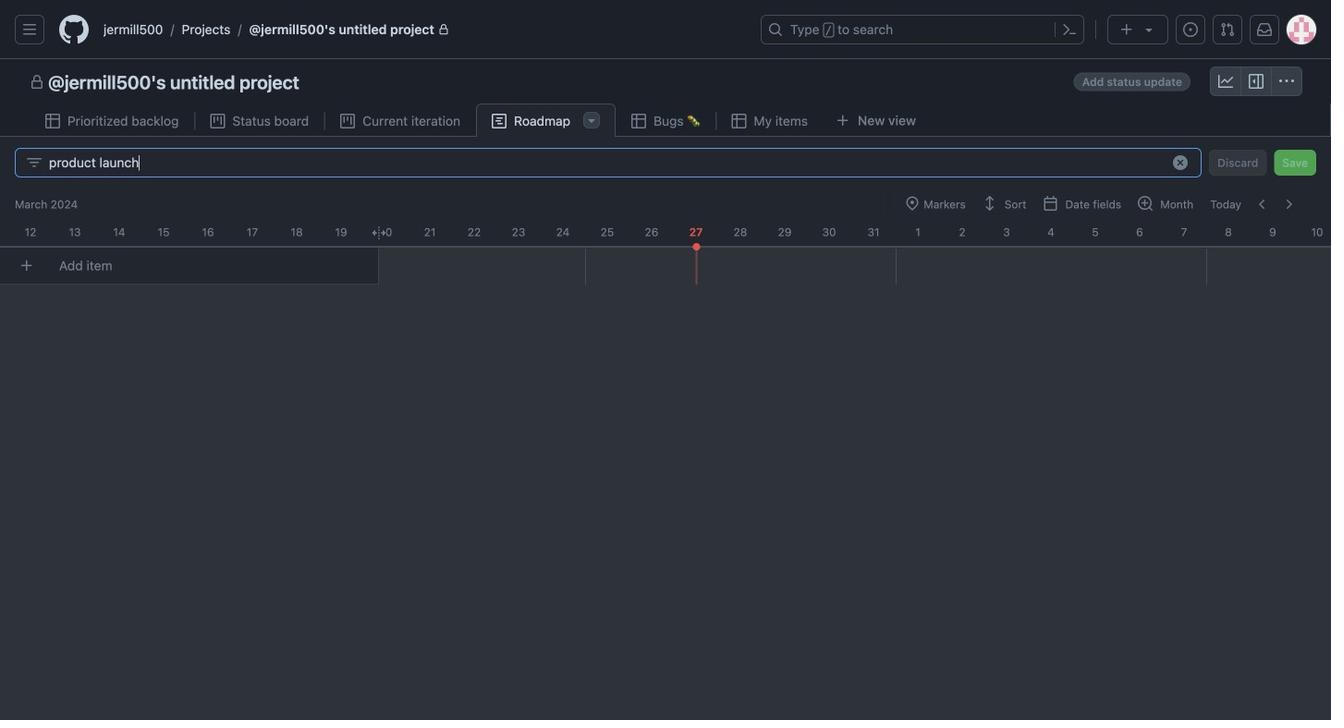 Task type: vqa. For each thing, say whether or not it's contained in the screenshot.
Why am I seeing this? icon at bottom
no



Task type: locate. For each thing, give the bounding box(es) containing it.
triangle down image
[[1142, 22, 1157, 37]]

command palette image
[[1062, 22, 1077, 37]]

Start typing to create a draft, or type hashtag to select a repository text field
[[41, 249, 379, 283]]

scroll to next date range image
[[1281, 197, 1296, 212]]

tab list
[[30, 104, 958, 138]]

notifications image
[[1257, 22, 1272, 37]]

sc 9kayk9 0 image
[[1218, 74, 1233, 89], [1249, 74, 1264, 89], [30, 75, 44, 90], [210, 114, 225, 129], [631, 114, 646, 129], [732, 114, 746, 129]]

3 menu item from the left
[[1035, 191, 1130, 217]]

project navigation
[[0, 59, 1331, 104]]

lock image
[[438, 24, 449, 35]]

cell
[[693, 243, 700, 251]]

sc 9kayk9 0 image
[[1280, 74, 1294, 89], [45, 114, 60, 129], [340, 114, 355, 129], [492, 114, 507, 129], [27, 155, 42, 170]]

column header
[[4, 189, 1331, 218], [885, 189, 1331, 218], [0, 218, 8, 240], [8, 218, 53, 240], [53, 218, 97, 240], [97, 218, 141, 240], [141, 218, 186, 240], [186, 218, 230, 240], [230, 218, 275, 240], [275, 218, 319, 240], [319, 218, 363, 240], [363, 218, 408, 240], [408, 218, 452, 240], [452, 218, 496, 240], [496, 218, 541, 240], [541, 218, 585, 240], [585, 218, 630, 240], [630, 218, 674, 240], [674, 218, 718, 240], [718, 218, 763, 240], [763, 218, 807, 240], [807, 218, 851, 240], [851, 218, 896, 240], [896, 218, 940, 240], [940, 218, 985, 240], [985, 218, 1029, 240], [1029, 218, 1073, 240], [1073, 218, 1118, 240], [1118, 218, 1162, 240], [1162, 218, 1206, 240], [1206, 218, 1251, 240], [1251, 218, 1295, 240], [1295, 218, 1331, 240]]

4 menu item from the left
[[1130, 191, 1202, 217]]

list
[[96, 15, 750, 44]]

plus image
[[1120, 22, 1134, 37]]

menu item
[[897, 191, 974, 217], [974, 191, 1035, 217], [1035, 191, 1130, 217], [1130, 191, 1202, 217]]

homepage image
[[59, 15, 89, 44]]

menu bar
[[897, 191, 1316, 217]]

tab panel
[[0, 137, 1331, 720]]

create new item or add existing item image
[[19, 258, 34, 273]]

1 menu item from the left
[[897, 191, 974, 217]]

scroll to previous date range image
[[1255, 197, 1270, 212]]

grid
[[0, 189, 1331, 720]]

sc 9kayk9 0 image inside 'project' 'navigation'
[[1280, 74, 1294, 89]]



Task type: describe. For each thing, give the bounding box(es) containing it.
sc 9kayk9 0 image inside view filters region
[[27, 155, 42, 170]]

clear filter image
[[1173, 155, 1188, 170]]

view options for roadmap image
[[584, 113, 599, 128]]

view filters region
[[15, 148, 1316, 178]]

git pull request image
[[1220, 22, 1235, 37]]

drag to resize the table column image
[[372, 226, 386, 240]]

Filter by keyword or by field field
[[49, 149, 1160, 177]]

2 menu item from the left
[[974, 191, 1035, 217]]

issue opened image
[[1183, 22, 1198, 37]]



